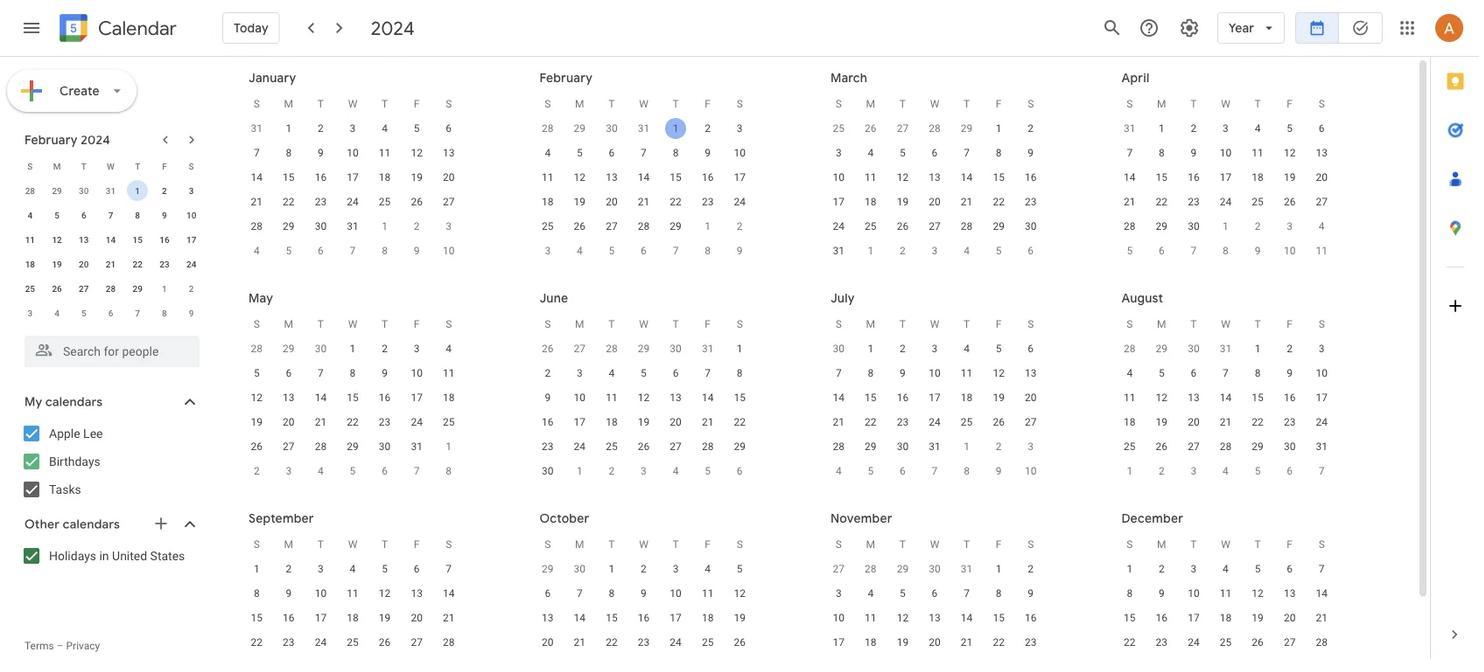 Task type: vqa. For each thing, say whether or not it's contained in the screenshot.


Task type: locate. For each thing, give the bounding box(es) containing it.
4 inside may 4 element
[[1319, 221, 1325, 233]]

13 inside the november grid
[[929, 613, 941, 625]]

states
[[150, 549, 185, 564]]

0 horizontal spatial january 30 element
[[73, 180, 94, 201]]

m for august
[[1157, 319, 1166, 331]]

1 vertical spatial march 6 element
[[100, 303, 121, 324]]

31 inside february grid
[[638, 123, 650, 135]]

0 horizontal spatial january 28 element
[[20, 180, 41, 201]]

0 vertical spatial march 9 element
[[729, 241, 750, 262]]

may 4 element
[[1311, 216, 1332, 237]]

15 inside may grid
[[347, 392, 359, 404]]

1
[[286, 123, 292, 135], [673, 123, 679, 135], [996, 123, 1002, 135], [1159, 123, 1165, 135], [135, 186, 140, 196], [382, 221, 388, 233], [705, 221, 711, 233], [1223, 221, 1229, 233], [868, 245, 874, 257], [162, 284, 167, 294], [350, 343, 356, 355], [737, 343, 743, 355], [868, 343, 874, 355], [1255, 343, 1261, 355], [446, 441, 452, 453], [964, 441, 970, 453], [577, 466, 583, 478], [1127, 466, 1133, 478], [254, 564, 260, 576], [609, 564, 615, 576], [996, 564, 1002, 576], [1127, 564, 1133, 576]]

23 inside december grid
[[1156, 637, 1168, 649]]

september 3 element
[[1183, 461, 1204, 482]]

holidays in united states
[[49, 549, 185, 564]]

row containing 19
[[241, 410, 465, 435]]

22 element
[[278, 192, 299, 213], [665, 192, 686, 213], [988, 192, 1009, 213], [1151, 192, 1172, 213], [127, 254, 148, 275], [342, 412, 363, 433], [729, 412, 750, 433], [860, 412, 881, 433], [1247, 412, 1268, 433], [246, 633, 267, 654], [601, 633, 622, 654], [988, 633, 1009, 654], [1119, 633, 1140, 654]]

privacy link
[[66, 641, 100, 653]]

25 inside june grid
[[606, 441, 618, 453]]

18 inside january grid
[[379, 172, 391, 184]]

1 horizontal spatial march 6 element
[[633, 241, 654, 262]]

february 9 element
[[406, 241, 427, 262]]

9 inside may grid
[[382, 368, 388, 380]]

january 30 element
[[601, 118, 622, 139], [73, 180, 94, 201]]

4
[[382, 123, 388, 135], [1255, 123, 1261, 135], [545, 147, 551, 159], [868, 147, 874, 159], [28, 210, 33, 221], [1319, 221, 1325, 233], [254, 245, 260, 257], [577, 245, 583, 257], [964, 245, 970, 257], [54, 308, 59, 319], [446, 343, 452, 355], [964, 343, 970, 355], [609, 368, 615, 380], [1127, 368, 1133, 380], [318, 466, 324, 478], [673, 466, 679, 478], [836, 466, 842, 478], [1223, 466, 1229, 478], [350, 564, 356, 576], [705, 564, 711, 576], [1223, 564, 1229, 576], [868, 588, 874, 600]]

1 cell for january 31 element associated with 'january 30' element inside the february 2024 grid
[[124, 179, 151, 203]]

1 horizontal spatial march 5 element
[[601, 241, 622, 262]]

1 horizontal spatial march 2 element
[[729, 216, 750, 237]]

31 for 31 element over june 7 element
[[411, 441, 423, 453]]

april 6 element
[[1020, 241, 1041, 262]]

w for april
[[1221, 98, 1230, 110]]

f for december
[[1287, 539, 1293, 551]]

13 inside may grid
[[283, 392, 295, 404]]

1 horizontal spatial march 8 element
[[697, 241, 718, 262]]

calendars up in
[[63, 517, 120, 533]]

20 inside april grid
[[1316, 172, 1328, 184]]

calendars up apple lee
[[45, 395, 103, 410]]

1 horizontal spatial march 3 element
[[537, 241, 558, 262]]

1 vertical spatial january 31 element
[[100, 180, 121, 201]]

1 vertical spatial march 9 element
[[181, 303, 202, 324]]

26 inside april grid
[[1284, 196, 1296, 208]]

20 inside grid
[[79, 259, 89, 270]]

1 inside december grid
[[1127, 564, 1133, 576]]

19 inside the october grid
[[734, 613, 746, 625]]

Search for people text field
[[35, 336, 189, 368]]

0 vertical spatial march 6 element
[[633, 241, 654, 262]]

7 inside december grid
[[1319, 564, 1325, 576]]

29
[[574, 123, 586, 135], [961, 123, 973, 135], [52, 186, 62, 196], [283, 221, 295, 233], [670, 221, 682, 233], [993, 221, 1005, 233], [1156, 221, 1168, 233], [133, 284, 143, 294], [283, 343, 295, 355], [638, 343, 650, 355], [1156, 343, 1168, 355], [347, 441, 359, 453], [734, 441, 746, 453], [865, 441, 877, 453], [1252, 441, 1264, 453], [542, 564, 554, 576], [897, 564, 909, 576]]

6 inside december grid
[[1287, 564, 1293, 576]]

1 horizontal spatial march 9 element
[[729, 241, 750, 262]]

17 element inside january grid
[[342, 167, 363, 188]]

28 inside january grid
[[251, 221, 263, 233]]

26 element
[[406, 192, 427, 213], [1279, 192, 1300, 213], [569, 216, 590, 237], [892, 216, 913, 237], [46, 278, 67, 299], [988, 412, 1009, 433], [246, 437, 267, 458], [633, 437, 654, 458], [1151, 437, 1172, 458], [374, 633, 395, 654], [729, 633, 750, 654], [1247, 633, 1268, 654]]

june
[[540, 291, 568, 306]]

june 2 element
[[246, 461, 267, 482]]

2024
[[371, 16, 415, 40], [81, 132, 110, 148]]

september 1 element
[[1119, 461, 1140, 482]]

12 element
[[406, 143, 427, 164], [1279, 143, 1300, 164], [569, 167, 590, 188], [892, 167, 913, 188], [46, 229, 67, 250], [988, 363, 1009, 384], [246, 388, 267, 409], [633, 388, 654, 409], [1151, 388, 1172, 409], [374, 584, 395, 605], [729, 584, 750, 605], [1247, 584, 1268, 605], [892, 608, 913, 629]]

february 2024 grid
[[17, 154, 205, 326]]

20
[[443, 172, 455, 184], [1316, 172, 1328, 184], [606, 196, 618, 208], [929, 196, 941, 208], [79, 259, 89, 270], [1025, 392, 1037, 404], [283, 417, 295, 429], [670, 417, 682, 429], [1188, 417, 1200, 429], [411, 613, 423, 625], [1284, 613, 1296, 625], [542, 637, 554, 649], [929, 637, 941, 649]]

october 29 element
[[892, 559, 913, 580]]

june 1 element
[[438, 437, 459, 458]]

row containing 16
[[532, 410, 756, 435]]

w for february
[[639, 98, 648, 110]]

0 vertical spatial january 29 element
[[569, 118, 590, 139]]

17 inside september grid
[[315, 613, 327, 625]]

24 element inside december grid
[[1183, 633, 1204, 654]]

16 inside may grid
[[379, 392, 391, 404]]

task_alt
[[1352, 19, 1369, 37]]

2
[[318, 123, 324, 135], [705, 123, 711, 135], [1028, 123, 1034, 135], [1191, 123, 1197, 135], [162, 186, 167, 196], [414, 221, 420, 233], [737, 221, 743, 233], [1255, 221, 1261, 233], [900, 245, 906, 257], [189, 284, 194, 294], [382, 343, 388, 355], [900, 343, 906, 355], [1287, 343, 1293, 355], [545, 368, 551, 380], [996, 441, 1002, 453], [254, 466, 260, 478], [609, 466, 615, 478], [1159, 466, 1165, 478], [286, 564, 292, 576], [641, 564, 647, 576], [1028, 564, 1034, 576], [1159, 564, 1165, 576]]

17 inside may grid
[[411, 392, 423, 404]]

1 vertical spatial march 7 element
[[127, 303, 148, 324]]

17 element inside september grid
[[310, 608, 331, 629]]

13
[[443, 147, 455, 159], [1316, 147, 1328, 159], [606, 172, 618, 184], [929, 172, 941, 184], [79, 235, 89, 245], [1025, 368, 1037, 380], [283, 392, 295, 404], [670, 392, 682, 404], [1188, 392, 1200, 404], [411, 588, 423, 600], [1284, 588, 1296, 600], [542, 613, 554, 625], [929, 613, 941, 625]]

18 inside february grid
[[542, 196, 554, 208]]

1 horizontal spatial february
[[540, 70, 593, 86]]

s
[[254, 98, 260, 110], [446, 98, 452, 110], [545, 98, 551, 110], [737, 98, 743, 110], [836, 98, 842, 110], [1028, 98, 1034, 110], [1127, 98, 1133, 110], [1319, 98, 1325, 110], [27, 161, 33, 172], [189, 161, 194, 172], [254, 319, 260, 331], [446, 319, 452, 331], [545, 319, 551, 331], [737, 319, 743, 331], [836, 319, 842, 331], [1028, 319, 1034, 331], [1127, 319, 1133, 331], [1319, 319, 1325, 331], [254, 539, 260, 551], [446, 539, 452, 551], [545, 539, 551, 551], [737, 539, 743, 551], [836, 539, 842, 551], [1028, 539, 1034, 551], [1127, 539, 1133, 551], [1319, 539, 1325, 551]]

1 vertical spatial january 28 element
[[20, 180, 41, 201]]

september 2 element
[[1151, 461, 1172, 482]]

march 1 element
[[697, 216, 718, 237], [154, 278, 175, 299]]

1 horizontal spatial march 7 element
[[665, 241, 686, 262]]

add other calendars image
[[152, 515, 170, 533]]

13 inside march grid
[[929, 172, 941, 184]]

19 element
[[406, 167, 427, 188], [1279, 167, 1300, 188], [569, 192, 590, 213], [892, 192, 913, 213], [46, 254, 67, 275], [988, 388, 1009, 409], [246, 412, 267, 433], [633, 412, 654, 433], [1151, 412, 1172, 433], [374, 608, 395, 629], [729, 608, 750, 629], [1247, 608, 1268, 629], [892, 633, 913, 654]]

row group containing 27
[[823, 557, 1047, 660]]

29 inside january grid
[[283, 221, 295, 233]]

1 vertical spatial calendars
[[63, 517, 120, 533]]

16 inside march grid
[[1025, 172, 1037, 184]]

24 element inside july grid
[[924, 412, 945, 433]]

1 vertical spatial january 29 element
[[46, 180, 67, 201]]

march 4 element inside february 2024 grid
[[46, 303, 67, 324]]

11 inside august grid
[[1124, 392, 1136, 404]]

9 inside december grid
[[1159, 588, 1165, 600]]

17 inside april grid
[[1220, 172, 1232, 184]]

15 element
[[278, 167, 299, 188], [665, 167, 686, 188], [988, 167, 1009, 188], [1151, 167, 1172, 188], [127, 229, 148, 250], [342, 388, 363, 409], [729, 388, 750, 409], [860, 388, 881, 409], [1247, 388, 1268, 409], [246, 608, 267, 629], [601, 608, 622, 629], [988, 608, 1009, 629], [1119, 608, 1140, 629]]

may grid
[[241, 312, 465, 484]]

18 inside july grid
[[961, 392, 973, 404]]

m inside august grid
[[1157, 319, 1166, 331]]

may 2 element
[[1247, 216, 1268, 237]]

march 6 element
[[633, 241, 654, 262], [100, 303, 121, 324]]

row group for july
[[823, 337, 1047, 484]]

year button
[[1217, 7, 1285, 49]]

0 vertical spatial march 1 element
[[697, 216, 718, 237]]

23 element
[[310, 192, 331, 213], [697, 192, 718, 213], [1020, 192, 1041, 213], [1183, 192, 1204, 213], [154, 254, 175, 275], [374, 412, 395, 433], [892, 412, 913, 433], [1279, 412, 1300, 433], [537, 437, 558, 458], [278, 633, 299, 654], [633, 633, 654, 654], [1020, 633, 1041, 654], [1151, 633, 1172, 654]]

terms – privacy
[[25, 641, 100, 653]]

m
[[284, 98, 293, 110], [575, 98, 584, 110], [866, 98, 875, 110], [1157, 98, 1166, 110], [53, 161, 61, 172], [284, 319, 293, 331], [575, 319, 584, 331], [866, 319, 875, 331], [1157, 319, 1166, 331], [284, 539, 293, 551], [575, 539, 584, 551], [866, 539, 875, 551], [1157, 539, 1166, 551]]

0 vertical spatial february
[[540, 70, 593, 86]]

september 29 element
[[537, 559, 558, 580]]

1 vertical spatial 2024
[[81, 132, 110, 148]]

6
[[446, 123, 452, 135], [1319, 123, 1325, 135], [609, 147, 615, 159], [932, 147, 938, 159], [81, 210, 86, 221], [318, 245, 324, 257], [641, 245, 647, 257], [1028, 245, 1034, 257], [1159, 245, 1165, 257], [108, 308, 113, 319], [1028, 343, 1034, 355], [286, 368, 292, 380], [673, 368, 679, 380], [1191, 368, 1197, 380], [382, 466, 388, 478], [737, 466, 743, 478], [900, 466, 906, 478], [1287, 466, 1293, 478], [414, 564, 420, 576], [1287, 564, 1293, 576], [545, 588, 551, 600], [932, 588, 938, 600]]

w for june
[[639, 319, 648, 331]]

f for january
[[414, 98, 420, 110]]

august grid
[[1114, 312, 1338, 484]]

24 element inside january grid
[[342, 192, 363, 213]]

29 element
[[278, 216, 299, 237], [665, 216, 686, 237], [988, 216, 1009, 237], [1151, 216, 1172, 237], [127, 278, 148, 299], [342, 437, 363, 458], [729, 437, 750, 458], [860, 437, 881, 458], [1247, 437, 1268, 458]]

0 horizontal spatial march 7 element
[[127, 303, 148, 324]]

19
[[411, 172, 423, 184], [1284, 172, 1296, 184], [574, 196, 586, 208], [897, 196, 909, 208], [52, 259, 62, 270], [993, 392, 1005, 404], [251, 417, 263, 429], [638, 417, 650, 429], [1156, 417, 1168, 429], [379, 613, 391, 625], [734, 613, 746, 625], [1252, 613, 1264, 625], [897, 637, 909, 649]]

31 element
[[342, 216, 363, 237], [828, 241, 849, 262], [406, 437, 427, 458], [924, 437, 945, 458], [1311, 437, 1332, 458]]

24 inside grid
[[186, 259, 196, 270]]

30 element up september 6 element
[[1279, 437, 1300, 458]]

18 inside march grid
[[865, 196, 877, 208]]

row group for march
[[823, 116, 1047, 263]]

other
[[25, 517, 60, 533]]

f
[[414, 98, 420, 110], [705, 98, 711, 110], [996, 98, 1002, 110], [1287, 98, 1293, 110], [162, 161, 167, 172], [414, 319, 420, 331], [705, 319, 711, 331], [996, 319, 1002, 331], [1287, 319, 1293, 331], [414, 539, 420, 551], [705, 539, 711, 551], [996, 539, 1002, 551], [1287, 539, 1293, 551]]

14
[[251, 172, 263, 184], [638, 172, 650, 184], [961, 172, 973, 184], [1124, 172, 1136, 184], [106, 235, 116, 245], [315, 392, 327, 404], [702, 392, 714, 404], [833, 392, 845, 404], [1220, 392, 1232, 404], [443, 588, 455, 600], [1316, 588, 1328, 600], [574, 613, 586, 625], [961, 613, 973, 625]]

1 vertical spatial march 8 element
[[154, 303, 175, 324]]

26 inside september grid
[[379, 637, 391, 649]]

august 3 element
[[1020, 437, 1041, 458]]

1 horizontal spatial march 4 element
[[569, 241, 590, 262]]

17 element
[[342, 167, 363, 188], [729, 167, 750, 188], [1215, 167, 1236, 188], [828, 192, 849, 213], [181, 229, 202, 250], [406, 388, 427, 409], [924, 388, 945, 409], [1311, 388, 1332, 409], [569, 412, 590, 433], [310, 608, 331, 629], [665, 608, 686, 629], [1183, 608, 1204, 629], [828, 633, 849, 654]]

8
[[286, 147, 292, 159], [673, 147, 679, 159], [996, 147, 1002, 159], [1159, 147, 1165, 159], [135, 210, 140, 221], [382, 245, 388, 257], [705, 245, 711, 257], [1223, 245, 1229, 257], [162, 308, 167, 319], [350, 368, 356, 380], [737, 368, 743, 380], [868, 368, 874, 380], [1255, 368, 1261, 380], [446, 466, 452, 478], [964, 466, 970, 478], [254, 588, 260, 600], [609, 588, 615, 600], [996, 588, 1002, 600], [1127, 588, 1133, 600]]

march 1 element for march 8 'element' inside february 2024 grid
[[154, 278, 175, 299]]

1 vertical spatial march 4 element
[[46, 303, 67, 324]]

m inside the october grid
[[575, 539, 584, 551]]

27 inside february grid
[[606, 221, 618, 233]]

23 inside april grid
[[1188, 196, 1200, 208]]

w
[[348, 98, 357, 110], [639, 98, 648, 110], [930, 98, 939, 110], [1221, 98, 1230, 110], [107, 161, 115, 172], [348, 319, 357, 331], [639, 319, 648, 331], [930, 319, 939, 331], [1221, 319, 1230, 331], [348, 539, 357, 551], [639, 539, 648, 551], [930, 539, 939, 551], [1221, 539, 1230, 551]]

0 horizontal spatial february
[[25, 132, 78, 148]]

31 inside july grid
[[929, 441, 941, 453]]

30 element up may 7 element
[[1183, 216, 1204, 237]]

25 element
[[374, 192, 395, 213], [1247, 192, 1268, 213], [537, 216, 558, 237], [860, 216, 881, 237], [20, 278, 41, 299], [438, 412, 459, 433], [956, 412, 977, 433], [601, 437, 622, 458], [1119, 437, 1140, 458], [342, 633, 363, 654], [697, 633, 718, 654], [1215, 633, 1236, 654]]

f for august
[[1287, 319, 1293, 331]]

15
[[283, 172, 295, 184], [670, 172, 682, 184], [993, 172, 1005, 184], [1156, 172, 1168, 184], [133, 235, 143, 245], [347, 392, 359, 404], [734, 392, 746, 404], [865, 392, 877, 404], [1252, 392, 1264, 404], [251, 613, 263, 625], [606, 613, 618, 625], [993, 613, 1005, 625], [1124, 613, 1136, 625]]

25 inside february 2024 grid
[[25, 284, 35, 294]]

july 4 element
[[665, 461, 686, 482]]

march 3 element for february 2024 grid
[[20, 303, 41, 324]]

31 element left april 1 element
[[828, 241, 849, 262]]

row group for october
[[532, 557, 756, 660]]

30 element up august 6 element
[[892, 437, 913, 458]]

30 element up february 6 element
[[310, 216, 331, 237]]

1 vertical spatial 1 cell
[[124, 179, 151, 203]]

may 28 element
[[601, 339, 622, 360]]

21 inside february grid
[[638, 196, 650, 208]]

row group for june
[[532, 337, 756, 484]]

row group for september
[[241, 557, 465, 660]]

0 horizontal spatial march 3 element
[[20, 303, 41, 324]]

march 8 element for march 7 element associated with march 6 element related to march 5 element for february grid's march 3 element
[[697, 241, 718, 262]]

april 2 element
[[892, 241, 913, 262]]

4 inside july 4 element
[[673, 466, 679, 478]]

9 inside march grid
[[1028, 147, 1034, 159]]

march 3 element
[[537, 241, 558, 262], [20, 303, 41, 324]]

0 vertical spatial march 3 element
[[537, 241, 558, 262]]

september 4 element
[[1215, 461, 1236, 482]]

14 element
[[246, 167, 267, 188], [633, 167, 654, 188], [956, 167, 977, 188], [1119, 167, 1140, 188], [100, 229, 121, 250], [310, 388, 331, 409], [697, 388, 718, 409], [828, 388, 849, 409], [1215, 388, 1236, 409], [438, 584, 459, 605], [1311, 584, 1332, 605], [569, 608, 590, 629], [956, 608, 977, 629]]

september 5 element
[[1247, 461, 1268, 482]]

5 inside may 5 "element"
[[1127, 245, 1133, 257]]

0 horizontal spatial january 29 element
[[46, 180, 67, 201]]

25
[[833, 123, 845, 135], [379, 196, 391, 208], [1252, 196, 1264, 208], [542, 221, 554, 233], [865, 221, 877, 233], [25, 284, 35, 294], [443, 417, 455, 429], [961, 417, 973, 429], [606, 441, 618, 453], [1124, 441, 1136, 453], [347, 637, 359, 649], [702, 637, 714, 649], [1220, 637, 1232, 649]]

30 inside january grid
[[315, 221, 327, 233]]

13 element
[[438, 143, 459, 164], [1311, 143, 1332, 164], [601, 167, 622, 188], [924, 167, 945, 188], [73, 229, 94, 250], [1020, 363, 1041, 384], [278, 388, 299, 409], [665, 388, 686, 409], [1183, 388, 1204, 409], [406, 584, 427, 605], [1279, 584, 1300, 605], [537, 608, 558, 629], [924, 608, 945, 629]]

row group
[[241, 116, 465, 263], [532, 116, 756, 263], [823, 116, 1047, 263], [1114, 116, 1338, 263], [17, 179, 205, 326], [241, 337, 465, 484], [532, 337, 756, 484], [823, 337, 1047, 484], [1114, 337, 1338, 484], [241, 557, 465, 660], [532, 557, 756, 660], [823, 557, 1047, 660], [1114, 557, 1338, 660]]

0 vertical spatial march 4 element
[[569, 241, 590, 262]]

march 9 element
[[729, 241, 750, 262], [181, 303, 202, 324]]

terms
[[25, 641, 54, 653]]

16 inside the october grid
[[638, 613, 650, 625]]

june grid
[[532, 312, 756, 484]]

19 inside march grid
[[897, 196, 909, 208]]

f for february
[[705, 98, 711, 110]]

17 element inside the october grid
[[665, 608, 686, 629]]

march 4 element for february 2024 grid's march 3 element
[[46, 303, 67, 324]]

0 vertical spatial march 8 element
[[697, 241, 718, 262]]

w for december
[[1221, 539, 1230, 551]]

12 inside june grid
[[638, 392, 650, 404]]

29 inside october 29 'element'
[[897, 564, 909, 576]]

0 horizontal spatial march 1 element
[[154, 278, 175, 299]]

m for april
[[1157, 98, 1166, 110]]

january 28 element for 'january 30' element inside the february 2024 grid january 29 element
[[20, 180, 41, 201]]

row group containing 29
[[532, 557, 756, 660]]

0 horizontal spatial january 31 element
[[100, 180, 121, 201]]

april 30 element
[[310, 339, 331, 360]]

9
[[318, 147, 324, 159], [705, 147, 711, 159], [1028, 147, 1034, 159], [1191, 147, 1197, 159], [162, 210, 167, 221], [414, 245, 420, 257], [737, 245, 743, 257], [1255, 245, 1261, 257], [189, 308, 194, 319], [382, 368, 388, 380], [900, 368, 906, 380], [1287, 368, 1293, 380], [545, 392, 551, 404], [996, 466, 1002, 478], [286, 588, 292, 600], [641, 588, 647, 600], [1028, 588, 1034, 600], [1159, 588, 1165, 600]]

february for february
[[540, 70, 593, 86]]

17
[[347, 172, 359, 184], [734, 172, 746, 184], [1220, 172, 1232, 184], [833, 196, 845, 208], [186, 235, 196, 245], [411, 392, 423, 404], [929, 392, 941, 404], [1316, 392, 1328, 404], [574, 417, 586, 429], [315, 613, 327, 625], [670, 613, 682, 625], [1188, 613, 1200, 625], [833, 637, 845, 649]]

18
[[379, 172, 391, 184], [1252, 172, 1264, 184], [542, 196, 554, 208], [865, 196, 877, 208], [25, 259, 35, 270], [443, 392, 455, 404], [961, 392, 973, 404], [606, 417, 618, 429], [1124, 417, 1136, 429], [347, 613, 359, 625], [702, 613, 714, 625], [1220, 613, 1232, 625], [865, 637, 877, 649]]

0 horizontal spatial 2024
[[81, 132, 110, 148]]

m inside grid
[[1157, 539, 1166, 551]]

row containing 27
[[823, 557, 1047, 582]]

5
[[414, 123, 420, 135], [1287, 123, 1293, 135], [577, 147, 583, 159], [900, 147, 906, 159], [54, 210, 59, 221], [286, 245, 292, 257], [609, 245, 615, 257], [996, 245, 1002, 257], [1127, 245, 1133, 257], [81, 308, 86, 319], [996, 343, 1002, 355], [254, 368, 260, 380], [641, 368, 647, 380], [1159, 368, 1165, 380], [350, 466, 356, 478], [705, 466, 711, 478], [868, 466, 874, 478], [1255, 466, 1261, 478], [382, 564, 388, 576], [737, 564, 743, 576], [1255, 564, 1261, 576], [900, 588, 906, 600]]

w for july
[[930, 319, 939, 331]]

29 inside february 29 element
[[961, 123, 973, 135]]

january 29 element
[[569, 118, 590, 139], [46, 180, 67, 201]]

f inside may grid
[[414, 319, 420, 331]]

31 for 31 element above the august 7 element
[[929, 441, 941, 453]]

31 for may 31 element
[[702, 343, 714, 355]]

my calendars
[[25, 395, 103, 410]]

0 vertical spatial march 5 element
[[601, 241, 622, 262]]

calendars for my calendars
[[45, 395, 103, 410]]

16 element
[[310, 167, 331, 188], [697, 167, 718, 188], [1020, 167, 1041, 188], [1183, 167, 1204, 188], [154, 229, 175, 250], [374, 388, 395, 409], [892, 388, 913, 409], [1279, 388, 1300, 409], [537, 412, 558, 433], [278, 608, 299, 629], [633, 608, 654, 629], [1020, 608, 1041, 629], [1151, 608, 1172, 629]]

11 inside june grid
[[606, 392, 618, 404]]

july 30 element
[[1183, 339, 1204, 360]]

w for october
[[639, 539, 648, 551]]

22
[[283, 196, 295, 208], [670, 196, 682, 208], [993, 196, 1005, 208], [1156, 196, 1168, 208], [133, 259, 143, 270], [347, 417, 359, 429], [734, 417, 746, 429], [865, 417, 877, 429], [1252, 417, 1264, 429], [251, 637, 263, 649], [606, 637, 618, 649], [993, 637, 1005, 649], [1124, 637, 1136, 649]]

24
[[347, 196, 359, 208], [734, 196, 746, 208], [1220, 196, 1232, 208], [833, 221, 845, 233], [186, 259, 196, 270], [411, 417, 423, 429], [929, 417, 941, 429], [1316, 417, 1328, 429], [574, 441, 586, 453], [315, 637, 327, 649], [670, 637, 682, 649], [1188, 637, 1200, 649]]

11 inside the november grid
[[865, 613, 877, 625]]

march 4 element for february grid's march 3 element
[[569, 241, 590, 262]]

11 element
[[374, 143, 395, 164], [1247, 143, 1268, 164], [537, 167, 558, 188], [860, 167, 881, 188], [20, 229, 41, 250], [438, 363, 459, 384], [956, 363, 977, 384], [601, 388, 622, 409], [1119, 388, 1140, 409], [342, 584, 363, 605], [697, 584, 718, 605], [1215, 584, 1236, 605], [860, 608, 881, 629]]

18 element
[[374, 167, 395, 188], [1247, 167, 1268, 188], [537, 192, 558, 213], [860, 192, 881, 213], [20, 254, 41, 275], [438, 388, 459, 409], [956, 388, 977, 409], [601, 412, 622, 433], [1119, 412, 1140, 433], [342, 608, 363, 629], [697, 608, 718, 629], [1215, 608, 1236, 629], [860, 633, 881, 654]]

row group containing 30
[[823, 337, 1047, 484]]

0 horizontal spatial 1 cell
[[124, 179, 151, 203]]

0 vertical spatial january 30 element
[[601, 118, 622, 139]]

calendars for other calendars
[[63, 517, 120, 533]]

january 28 element for january 29 element related to 'january 30' element within the february grid
[[537, 118, 558, 139]]

f inside the october grid
[[705, 539, 711, 551]]

14 inside january grid
[[251, 172, 263, 184]]

28
[[542, 123, 554, 135], [929, 123, 941, 135], [25, 186, 35, 196], [251, 221, 263, 233], [638, 221, 650, 233], [961, 221, 973, 233], [1124, 221, 1136, 233], [106, 284, 116, 294], [251, 343, 263, 355], [606, 343, 618, 355], [1124, 343, 1136, 355], [315, 441, 327, 453], [702, 441, 714, 453], [833, 441, 845, 453], [1220, 441, 1232, 453], [865, 564, 877, 576], [443, 637, 455, 649], [1316, 637, 1328, 649]]

24 element inside march grid
[[828, 216, 849, 237]]

12 inside august grid
[[1156, 392, 1168, 404]]

january 30 element inside february grid
[[601, 118, 622, 139]]

t
[[318, 98, 324, 110], [382, 98, 388, 110], [609, 98, 615, 110], [673, 98, 679, 110], [900, 98, 906, 110], [964, 98, 970, 110], [1191, 98, 1197, 110], [1255, 98, 1261, 110], [81, 161, 86, 172], [135, 161, 140, 172], [318, 319, 324, 331], [382, 319, 388, 331], [609, 319, 615, 331], [673, 319, 679, 331], [900, 319, 906, 331], [964, 319, 970, 331], [1191, 319, 1197, 331], [1255, 319, 1261, 331], [318, 539, 324, 551], [382, 539, 388, 551], [609, 539, 615, 551], [673, 539, 679, 551], [900, 539, 906, 551], [964, 539, 970, 551], [1191, 539, 1197, 551], [1255, 539, 1261, 551]]

1 inside september grid
[[254, 564, 260, 576]]

m for october
[[575, 539, 584, 551]]

1 vertical spatial march 1 element
[[154, 278, 175, 299]]

july 29 element
[[1151, 339, 1172, 360]]

m for december
[[1157, 539, 1166, 551]]

0 vertical spatial january 28 element
[[537, 118, 558, 139]]

0 horizontal spatial march 9 element
[[181, 303, 202, 324]]

my
[[25, 395, 42, 410]]

27
[[897, 123, 909, 135], [443, 196, 455, 208], [1316, 196, 1328, 208], [606, 221, 618, 233], [929, 221, 941, 233], [79, 284, 89, 294], [574, 343, 586, 355], [1025, 417, 1037, 429], [283, 441, 295, 453], [670, 441, 682, 453], [1188, 441, 1200, 453], [833, 564, 845, 576], [411, 637, 423, 649], [1284, 637, 1296, 649]]

w inside february grid
[[639, 98, 648, 110]]

21 inside june grid
[[702, 417, 714, 429]]

3
[[350, 123, 356, 135], [737, 123, 743, 135], [1223, 123, 1229, 135], [836, 147, 842, 159], [189, 186, 194, 196], [446, 221, 452, 233], [1287, 221, 1293, 233], [545, 245, 551, 257], [932, 245, 938, 257], [28, 308, 33, 319], [414, 343, 420, 355], [932, 343, 938, 355], [1319, 343, 1325, 355], [577, 368, 583, 380], [1028, 441, 1034, 453], [286, 466, 292, 478], [641, 466, 647, 478], [1191, 466, 1197, 478], [318, 564, 324, 576], [673, 564, 679, 576], [1191, 564, 1197, 576], [836, 588, 842, 600]]

1 horizontal spatial january 28 element
[[537, 118, 558, 139]]

calendars
[[45, 395, 103, 410], [63, 517, 120, 533]]

1 vertical spatial february
[[25, 132, 78, 148]]

19 inside july grid
[[993, 392, 1005, 404]]

12 inside september grid
[[379, 588, 391, 600]]

8 inside august grid
[[1255, 368, 1261, 380]]

calendar
[[98, 16, 177, 41]]

row group for august
[[1114, 337, 1338, 484]]

row containing 13
[[532, 607, 756, 631]]

22 inside february 2024 grid
[[133, 259, 143, 270]]

apple lee
[[49, 427, 103, 441]]

None search field
[[0, 329, 217, 368]]

january 31 element for 'january 30' element inside the february 2024 grid
[[100, 180, 121, 201]]

3 inside the november grid
[[836, 588, 842, 600]]

f inside the november grid
[[996, 539, 1002, 551]]

calendars inside other calendars dropdown button
[[63, 517, 120, 533]]

0 vertical spatial january 31 element
[[633, 118, 654, 139]]

18 inside august grid
[[1124, 417, 1136, 429]]

january 28 element
[[537, 118, 558, 139], [20, 180, 41, 201]]

26
[[865, 123, 877, 135], [411, 196, 423, 208], [1284, 196, 1296, 208], [574, 221, 586, 233], [897, 221, 909, 233], [52, 284, 62, 294], [542, 343, 554, 355], [993, 417, 1005, 429], [251, 441, 263, 453], [638, 441, 650, 453], [1156, 441, 1168, 453], [379, 637, 391, 649], [734, 637, 746, 649], [1252, 637, 1264, 649]]

30 inside 'element'
[[670, 343, 682, 355]]

1 horizontal spatial 1 cell
[[660, 116, 692, 141]]

20 inside january grid
[[443, 172, 455, 184]]

24 element
[[342, 192, 363, 213], [729, 192, 750, 213], [1215, 192, 1236, 213], [828, 216, 849, 237], [181, 254, 202, 275], [406, 412, 427, 433], [924, 412, 945, 433], [1311, 412, 1332, 433], [569, 437, 590, 458], [310, 633, 331, 654], [665, 633, 686, 654], [1183, 633, 1204, 654]]

1 horizontal spatial 2024
[[371, 16, 415, 40]]

in
[[99, 549, 109, 564]]

march 5 element for february 2024 grid's march 3 element
[[73, 303, 94, 324]]

f inside august grid
[[1287, 319, 1293, 331]]

may 9 element
[[1247, 241, 1268, 262]]

0 vertical spatial 1 cell
[[660, 116, 692, 141]]

calendars inside my calendars dropdown button
[[45, 395, 103, 410]]

1 horizontal spatial january 30 element
[[601, 118, 622, 139]]

today button
[[222, 7, 280, 49]]

march 7 element for march 6 element related to march 5 element for february grid's march 3 element
[[665, 241, 686, 262]]

lee
[[83, 427, 103, 441]]

0 horizontal spatial march 5 element
[[73, 303, 94, 324]]

1 horizontal spatial january 31 element
[[633, 118, 654, 139]]

0 vertical spatial march 7 element
[[665, 241, 686, 262]]

march 4 element
[[569, 241, 590, 262], [46, 303, 67, 324]]

january 29 element for 'january 30' element within the february grid
[[569, 118, 590, 139]]

march 5 element
[[601, 241, 622, 262], [73, 303, 94, 324]]

row group for january
[[241, 116, 465, 263]]

july 3 element
[[633, 461, 654, 482]]

february
[[540, 70, 593, 86], [25, 132, 78, 148]]

w inside april grid
[[1221, 98, 1230, 110]]

february 25 element
[[828, 118, 849, 139]]

24 inside january grid
[[347, 196, 359, 208]]

19 inside december grid
[[1252, 613, 1264, 625]]

1 vertical spatial january 30 element
[[73, 180, 94, 201]]

16
[[315, 172, 327, 184], [702, 172, 714, 184], [1025, 172, 1037, 184], [1188, 172, 1200, 184], [159, 235, 169, 245], [379, 392, 391, 404], [897, 392, 909, 404], [1284, 392, 1296, 404], [542, 417, 554, 429], [283, 613, 295, 625], [638, 613, 650, 625], [1025, 613, 1037, 625], [1156, 613, 1168, 625]]

12
[[411, 147, 423, 159], [1284, 147, 1296, 159], [574, 172, 586, 184], [897, 172, 909, 184], [52, 235, 62, 245], [993, 368, 1005, 380], [251, 392, 263, 404], [638, 392, 650, 404], [1156, 392, 1168, 404], [379, 588, 391, 600], [734, 588, 746, 600], [1252, 588, 1264, 600], [897, 613, 909, 625]]

m for may
[[284, 319, 293, 331]]

1 horizontal spatial march 1 element
[[697, 216, 718, 237]]

5 inside february 5 element
[[286, 245, 292, 257]]

0 vertical spatial calendars
[[45, 395, 103, 410]]

16 inside september grid
[[283, 613, 295, 625]]

w for march
[[930, 98, 939, 110]]

1 horizontal spatial january 29 element
[[569, 118, 590, 139]]

20 inside march grid
[[929, 196, 941, 208]]

march 2 element for february 2024 grid's march 9 element
[[181, 278, 202, 299]]

march 3 element for february grid
[[537, 241, 558, 262]]

march 2 element
[[729, 216, 750, 237], [181, 278, 202, 299]]

21 element
[[246, 192, 267, 213], [633, 192, 654, 213], [956, 192, 977, 213], [1119, 192, 1140, 213], [100, 254, 121, 275], [310, 412, 331, 433], [697, 412, 718, 433], [828, 412, 849, 433], [1215, 412, 1236, 433], [438, 608, 459, 629], [1311, 608, 1332, 629], [569, 633, 590, 654], [956, 633, 977, 654]]

31 element up the august 7 element
[[924, 437, 945, 458]]

row containing 29
[[532, 557, 756, 582]]

row group containing 26
[[532, 337, 756, 484]]

1 vertical spatial march 2 element
[[181, 278, 202, 299]]

august 6 element
[[892, 461, 913, 482]]

31
[[251, 123, 263, 135], [638, 123, 650, 135], [1124, 123, 1136, 135], [106, 186, 116, 196], [347, 221, 359, 233], [833, 245, 845, 257], [702, 343, 714, 355], [1220, 343, 1232, 355], [411, 441, 423, 453], [929, 441, 941, 453], [1316, 441, 1328, 453], [961, 564, 973, 576]]

october 31 element
[[956, 559, 977, 580]]

20 inside the november grid
[[929, 637, 941, 649]]

0 horizontal spatial march 6 element
[[100, 303, 121, 324]]

31 for 31 element left of april 1 element
[[833, 245, 845, 257]]

january 30 element for february grid
[[601, 118, 622, 139]]

year
[[1229, 20, 1254, 36]]

14 inside july grid
[[833, 392, 845, 404]]

11
[[379, 147, 391, 159], [1252, 147, 1264, 159], [542, 172, 554, 184], [865, 172, 877, 184], [25, 235, 35, 245], [1316, 245, 1328, 257], [443, 368, 455, 380], [961, 368, 973, 380], [606, 392, 618, 404], [1124, 392, 1136, 404], [347, 588, 359, 600], [702, 588, 714, 600], [1220, 588, 1232, 600], [865, 613, 877, 625]]

row group containing 25
[[823, 116, 1047, 263]]

27 element
[[438, 192, 459, 213], [1311, 192, 1332, 213], [601, 216, 622, 237], [924, 216, 945, 237], [73, 278, 94, 299], [1020, 412, 1041, 433], [278, 437, 299, 458], [665, 437, 686, 458], [1183, 437, 1204, 458], [406, 633, 427, 654], [1279, 633, 1300, 654]]

22 inside august grid
[[1252, 417, 1264, 429]]

w for september
[[348, 539, 357, 551]]

february 26 element
[[860, 118, 881, 139]]

0 horizontal spatial march 8 element
[[154, 303, 175, 324]]

15 inside september grid
[[251, 613, 263, 625]]

23
[[315, 196, 327, 208], [702, 196, 714, 208], [1025, 196, 1037, 208], [1188, 196, 1200, 208], [159, 259, 169, 270], [379, 417, 391, 429], [897, 417, 909, 429], [1284, 417, 1296, 429], [542, 441, 554, 453], [283, 637, 295, 649], [638, 637, 650, 649], [1025, 637, 1037, 649], [1156, 637, 1168, 649]]

23 inside may grid
[[379, 417, 391, 429]]

7
[[254, 147, 260, 159], [641, 147, 647, 159], [964, 147, 970, 159], [1127, 147, 1133, 159], [108, 210, 113, 221], [350, 245, 356, 257], [673, 245, 679, 257], [1191, 245, 1197, 257], [135, 308, 140, 319], [318, 368, 324, 380], [705, 368, 711, 380], [836, 368, 842, 380], [1223, 368, 1229, 380], [414, 466, 420, 478], [932, 466, 938, 478], [1319, 466, 1325, 478], [446, 564, 452, 576], [1319, 564, 1325, 576], [577, 588, 583, 600], [964, 588, 970, 600]]

23 inside the november grid
[[1025, 637, 1037, 649]]

30
[[606, 123, 618, 135], [79, 186, 89, 196], [315, 221, 327, 233], [1025, 221, 1037, 233], [1188, 221, 1200, 233], [315, 343, 327, 355], [670, 343, 682, 355], [833, 343, 845, 355], [1188, 343, 1200, 355], [379, 441, 391, 453], [897, 441, 909, 453], [1284, 441, 1296, 453], [542, 466, 554, 478], [574, 564, 586, 576], [929, 564, 941, 576]]

m for march
[[866, 98, 875, 110]]

f inside july grid
[[996, 319, 1002, 331]]

other calendars button
[[4, 511, 217, 539]]

october
[[540, 511, 589, 527]]

row containing 20
[[532, 631, 756, 656]]

23 inside september grid
[[283, 637, 295, 649]]

10
[[347, 147, 359, 159], [734, 147, 746, 159], [1220, 147, 1232, 159], [833, 172, 845, 184], [186, 210, 196, 221], [443, 245, 455, 257], [1284, 245, 1296, 257], [411, 368, 423, 380], [929, 368, 941, 380], [1316, 368, 1328, 380], [574, 392, 586, 404], [1025, 466, 1037, 478], [315, 588, 327, 600], [670, 588, 682, 600], [1188, 588, 1200, 600], [833, 613, 845, 625]]

0 horizontal spatial march 2 element
[[181, 278, 202, 299]]

1 vertical spatial march 3 element
[[20, 303, 41, 324]]

5 inside june 5 element
[[350, 466, 356, 478]]

0 vertical spatial march 2 element
[[729, 216, 750, 237]]

september 7 element
[[1311, 461, 1332, 482]]

21
[[251, 196, 263, 208], [638, 196, 650, 208], [961, 196, 973, 208], [1124, 196, 1136, 208], [106, 259, 116, 270], [315, 417, 327, 429], [702, 417, 714, 429], [833, 417, 845, 429], [1220, 417, 1232, 429], [443, 613, 455, 625], [1316, 613, 1328, 625], [574, 637, 586, 649], [961, 637, 973, 649]]

1 vertical spatial march 5 element
[[73, 303, 94, 324]]

0 horizontal spatial march 4 element
[[46, 303, 67, 324]]



Task type: describe. For each thing, give the bounding box(es) containing it.
august 2 element
[[988, 437, 1009, 458]]

22 inside the october grid
[[606, 637, 618, 649]]

f for june
[[705, 319, 711, 331]]

10 inside february grid
[[734, 147, 746, 159]]

f for november
[[996, 539, 1002, 551]]

calendar element
[[56, 11, 177, 49]]

row group for may
[[241, 337, 465, 484]]

august 9 element
[[988, 461, 1009, 482]]

w inside february 2024 grid
[[107, 161, 115, 172]]

31 for 31 element over february 7 element
[[347, 221, 359, 233]]

march 5 element for february grid's march 3 element
[[601, 241, 622, 262]]

october 30 element
[[924, 559, 945, 580]]

13 inside june grid
[[670, 392, 682, 404]]

12 inside march grid
[[897, 172, 909, 184]]

28 inside 'element'
[[865, 564, 877, 576]]

april 29 element
[[278, 339, 299, 360]]

april
[[1122, 70, 1150, 86]]

february 8 element
[[374, 241, 395, 262]]

f for march
[[996, 98, 1002, 110]]

m for february
[[575, 98, 584, 110]]

july 5 element
[[697, 461, 718, 482]]

17 inside august grid
[[1316, 392, 1328, 404]]

holidays
[[49, 549, 96, 564]]

birthdays
[[49, 455, 100, 469]]

main drawer image
[[21, 18, 42, 39]]

row group for april
[[1114, 116, 1338, 263]]

20 inside the october grid
[[542, 637, 554, 649]]

17 element inside february grid
[[729, 167, 750, 188]]

26 inside may grid
[[251, 441, 263, 453]]

february 5 element
[[278, 241, 299, 262]]

february 29 element
[[956, 118, 977, 139]]

m for september
[[284, 539, 293, 551]]

f for september
[[414, 539, 420, 551]]

17 inside july grid
[[929, 392, 941, 404]]

march 9 element for february grid
[[729, 241, 750, 262]]

5 inside the november grid
[[900, 588, 906, 600]]

4 inside april 4 element
[[964, 245, 970, 257]]

march 7 element for march 6 element associated with march 5 element for february 2024 grid's march 3 element
[[127, 303, 148, 324]]

march 9 element for february 2024 grid
[[181, 303, 202, 324]]

september grid
[[241, 533, 465, 660]]

my calendars button
[[4, 389, 217, 417]]

june 8 element
[[438, 461, 459, 482]]

august 7 element
[[924, 461, 945, 482]]

31 for october 31 element on the right bottom of the page
[[961, 564, 973, 576]]

27 inside january grid
[[443, 196, 455, 208]]

february 7 element
[[342, 241, 363, 262]]

row containing 23
[[532, 435, 756, 459]]

date_range
[[1308, 19, 1326, 37]]

september 6 element
[[1279, 461, 1300, 482]]

w for august
[[1221, 319, 1230, 331]]

30 inside the november grid
[[929, 564, 941, 576]]

may 31 element
[[697, 339, 718, 360]]

october grid
[[532, 533, 756, 660]]

march
[[831, 70, 868, 86]]

july 6 element
[[729, 461, 750, 482]]

august 10 element
[[1020, 461, 1041, 482]]

july
[[831, 291, 855, 306]]

july 2 element
[[601, 461, 622, 482]]

10 inside the october grid
[[670, 588, 682, 600]]

november
[[831, 511, 892, 527]]

13 inside december grid
[[1284, 588, 1296, 600]]

12 inside the october grid
[[734, 588, 746, 600]]

december 31 element
[[246, 118, 267, 139]]

calendar heading
[[95, 16, 177, 41]]

24 inside september grid
[[315, 637, 327, 649]]

may
[[249, 291, 273, 306]]

february 2024
[[25, 132, 110, 148]]

21 inside may grid
[[315, 417, 327, 429]]

1 inside 'element'
[[382, 221, 388, 233]]

30 inside february 2024 grid
[[79, 186, 89, 196]]

f for april
[[1287, 98, 1293, 110]]

6 inside "element"
[[382, 466, 388, 478]]

row group for february
[[532, 116, 756, 263]]

0 vertical spatial 2024
[[371, 16, 415, 40]]

row containing 9
[[532, 386, 756, 410]]

january grid
[[241, 92, 465, 263]]

31 for december 31 element
[[251, 123, 263, 135]]

create button
[[7, 70, 136, 112]]

28 inside september grid
[[443, 637, 455, 649]]

m for june
[[575, 319, 584, 331]]

29 inside july grid
[[865, 441, 877, 453]]

may 11 element
[[1311, 241, 1332, 262]]

22 inside may grid
[[347, 417, 359, 429]]

july 28 element
[[1119, 339, 1140, 360]]

february for february 2024
[[25, 132, 78, 148]]

april 1 element
[[860, 241, 881, 262]]

31 element up september 7 element
[[1311, 437, 1332, 458]]

april 28 element
[[246, 339, 267, 360]]

8 inside september grid
[[254, 588, 260, 600]]

may 29 element
[[633, 339, 654, 360]]

march grid
[[823, 92, 1047, 263]]

march 6 element for march 5 element for february grid's march 3 element
[[633, 241, 654, 262]]

4 inside september 4 element
[[1223, 466, 1229, 478]]

november grid
[[823, 533, 1047, 660]]

february grid
[[532, 92, 756, 263]]

may 26 element
[[537, 339, 558, 360]]

march 6 element for march 5 element for february 2024 grid's march 3 element
[[100, 303, 121, 324]]

october 28 element
[[860, 559, 881, 580]]

august 8 element
[[956, 461, 977, 482]]

may 8 element
[[1215, 241, 1236, 262]]

create
[[60, 83, 100, 99]]

may 1 element
[[1215, 216, 1236, 237]]

june 5 element
[[342, 461, 363, 482]]

24 element inside september grid
[[310, 633, 331, 654]]

today
[[234, 20, 268, 36]]

24 inside april grid
[[1220, 196, 1232, 208]]

29 element inside february 2024 grid
[[127, 278, 148, 299]]

date_range button
[[1295, 7, 1339, 49]]

june 7 element
[[406, 461, 427, 482]]

february 6 element
[[310, 241, 331, 262]]

march 1 element for march 8 'element' within the february grid
[[697, 216, 718, 237]]

10 inside december grid
[[1188, 588, 1200, 600]]

row containing 12
[[241, 386, 465, 410]]

30 element left july 1 element
[[537, 461, 558, 482]]

september 30 element
[[569, 559, 590, 580]]

9 inside may 9 "element"
[[1255, 245, 1261, 257]]

26 inside january grid
[[411, 196, 423, 208]]

february 10 element
[[438, 241, 459, 262]]

july 1 element
[[569, 461, 590, 482]]

row containing 6
[[532, 582, 756, 607]]

17 inside january grid
[[347, 172, 359, 184]]

privacy
[[66, 641, 100, 653]]

8 inside june grid
[[737, 368, 743, 380]]

29 inside april grid
[[1156, 221, 1168, 233]]

11 inside december grid
[[1220, 588, 1232, 600]]

w for november
[[930, 539, 939, 551]]

31 for 31 element above september 7 element
[[1316, 441, 1328, 453]]

m for november
[[866, 539, 875, 551]]

m for july
[[866, 319, 875, 331]]

july grid
[[823, 312, 1047, 484]]

29 inside april 29 element
[[283, 343, 295, 355]]

june 4 element
[[310, 461, 331, 482]]

row containing 24
[[823, 214, 1047, 239]]

25 inside january grid
[[379, 196, 391, 208]]

11 inside may grid
[[443, 368, 455, 380]]

tasks
[[49, 483, 81, 497]]

april 5 element
[[988, 241, 1009, 262]]

may 27 element
[[569, 339, 590, 360]]

january 30 element for february 2024 grid
[[73, 180, 94, 201]]

12 inside april grid
[[1284, 147, 1296, 159]]

22 inside april grid
[[1156, 196, 1168, 208]]

31 for july 31 element
[[1220, 343, 1232, 355]]

17 inside march grid
[[833, 196, 845, 208]]

25 inside september grid
[[347, 637, 359, 649]]

14 inside june grid
[[702, 392, 714, 404]]

united
[[112, 549, 147, 564]]

15 inside february grid
[[670, 172, 682, 184]]

february 1 element
[[374, 216, 395, 237]]

may 30 element
[[665, 339, 686, 360]]

june 3 element
[[278, 461, 299, 482]]

13 inside january grid
[[443, 147, 455, 159]]

june 6 element
[[374, 461, 395, 482]]

17 inside the october grid
[[670, 613, 682, 625]]

february 27 element
[[892, 118, 913, 139]]

–
[[57, 641, 63, 653]]

13 inside the october grid
[[542, 613, 554, 625]]

may 10 element
[[1279, 241, 1300, 262]]

7 inside the november grid
[[964, 588, 970, 600]]

january 31 element for 'january 30' element within the february grid
[[633, 118, 654, 139]]

w for may
[[348, 319, 357, 331]]

19 inside january grid
[[411, 172, 423, 184]]

30 element up june 6 "element"
[[374, 437, 395, 458]]

december
[[1122, 511, 1183, 527]]

31 element up february 7 element
[[342, 216, 363, 237]]

w for january
[[348, 98, 357, 110]]

22 inside february grid
[[670, 196, 682, 208]]

2 inside september grid
[[286, 564, 292, 576]]

16 inside april grid
[[1188, 172, 1200, 184]]

23 inside july grid
[[897, 417, 909, 429]]

22 inside january grid
[[283, 196, 295, 208]]

14 inside december grid
[[1316, 588, 1328, 600]]

march 31 element
[[1119, 118, 1140, 139]]

other calendars
[[25, 517, 120, 533]]

1 cell for january 31 element related to 'january 30' element within the february grid
[[660, 116, 692, 141]]

september
[[249, 511, 314, 527]]

30 inside april grid
[[1188, 221, 1200, 233]]

10 inside february 2024 grid
[[186, 210, 196, 221]]

15 inside march grid
[[993, 172, 1005, 184]]

4 inside the october grid
[[705, 564, 711, 576]]

april 4 element
[[956, 241, 977, 262]]

august 1 element
[[956, 437, 977, 458]]

26 inside may 26 element
[[542, 343, 554, 355]]

row group for december
[[1114, 557, 1338, 660]]

february 4 element
[[246, 241, 267, 262]]

24 element inside april grid
[[1215, 192, 1236, 213]]

october 27 element
[[828, 559, 849, 580]]

27 inside may grid
[[283, 441, 295, 453]]

28 inside july grid
[[833, 441, 845, 453]]

my calendars list
[[4, 420, 217, 504]]

task_alt button
[[1339, 7, 1383, 49]]

19 inside june grid
[[638, 417, 650, 429]]

f for july
[[996, 319, 1002, 331]]

25 inside april grid
[[1252, 196, 1264, 208]]

1 inside "element"
[[1223, 221, 1229, 233]]

4 inside december grid
[[1223, 564, 1229, 576]]

june 30 element
[[828, 339, 849, 360]]

4 inside february 4 element
[[254, 245, 260, 257]]

april grid
[[1114, 92, 1338, 263]]

f for may
[[414, 319, 420, 331]]

may 6 element
[[1151, 241, 1172, 262]]

31 element up june 7 element
[[406, 437, 427, 458]]

march 8 element for march 6 element associated with march 5 element for february 2024 grid's march 3 element march 7 element
[[154, 303, 175, 324]]

august 5 element
[[860, 461, 881, 482]]

21 inside july grid
[[833, 417, 845, 429]]

11 inside january grid
[[379, 147, 391, 159]]

24 element inside february grid
[[729, 192, 750, 213]]

m for january
[[284, 98, 293, 110]]

april 3 element
[[924, 241, 945, 262]]

august
[[1122, 291, 1163, 306]]

february 2 element
[[406, 216, 427, 237]]

17 element inside february 2024 grid
[[181, 229, 202, 250]]

15 inside february 2024 grid
[[133, 235, 143, 245]]

march 2 element for february grid's march 9 element
[[729, 216, 750, 237]]

21 element inside december grid
[[1311, 608, 1332, 629]]

30 element up april 6 element
[[1020, 216, 1041, 237]]

january 29 element for 'january 30' element inside the february 2024 grid
[[46, 180, 67, 201]]

17 element inside april grid
[[1215, 167, 1236, 188]]

december grid
[[1114, 533, 1338, 660]]

settings menu image
[[1179, 18, 1200, 39]]

31 for march 31 element on the right of the page
[[1124, 123, 1136, 135]]

3 inside september grid
[[318, 564, 324, 576]]

apple
[[49, 427, 80, 441]]

may 7 element
[[1183, 241, 1204, 262]]

21 inside the october grid
[[574, 637, 586, 649]]

3 inside row
[[673, 564, 679, 576]]

10 inside march grid
[[833, 172, 845, 184]]

january
[[249, 70, 296, 86]]

15 inside the october grid
[[606, 613, 618, 625]]

february 3 element
[[438, 216, 459, 237]]

f for october
[[705, 539, 711, 551]]

23 inside march grid
[[1025, 196, 1037, 208]]

m inside february 2024 grid
[[53, 161, 61, 172]]

terms link
[[25, 641, 54, 653]]

may 3 element
[[1279, 216, 1300, 237]]

30 inside february grid
[[606, 123, 618, 135]]

may 5 element
[[1119, 241, 1140, 262]]

row group for november
[[823, 557, 1047, 660]]

august 4 element
[[828, 461, 849, 482]]



